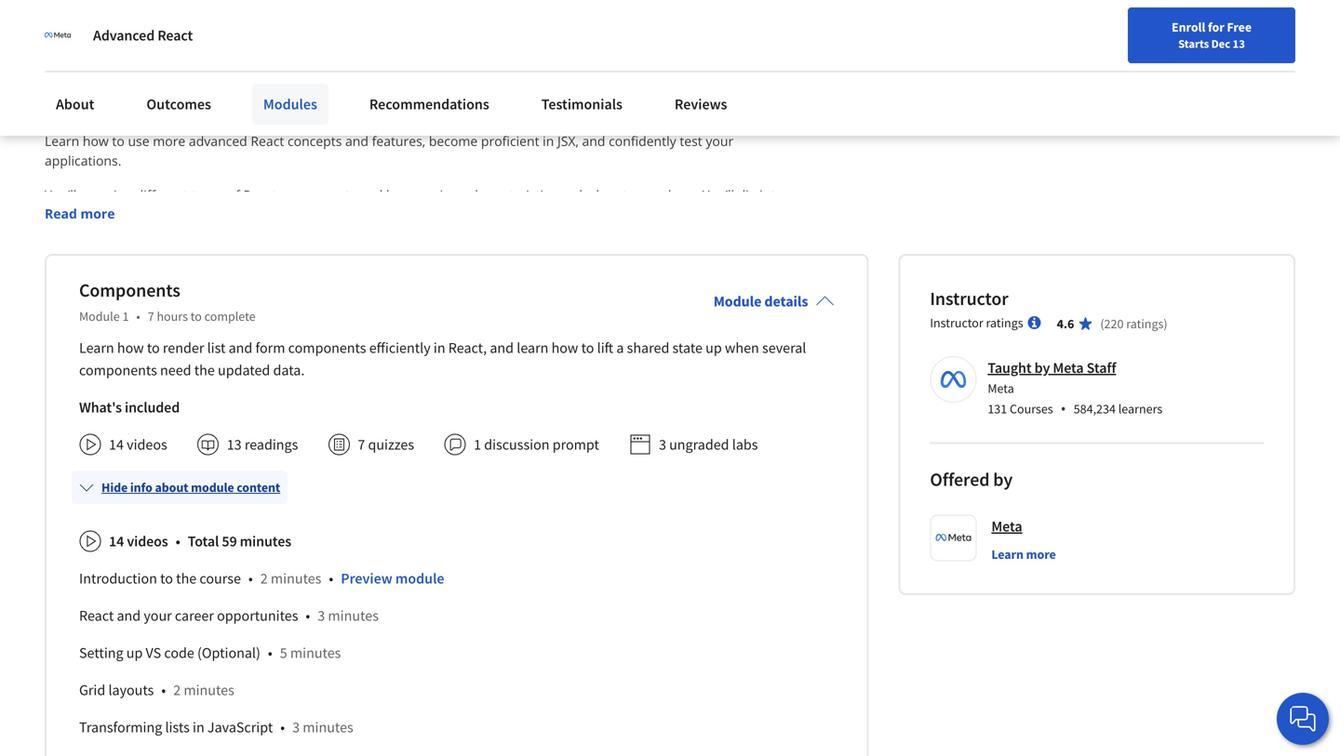 Task type: vqa. For each thing, say whether or not it's contained in the screenshot.
the data. within the Learn how to render list and form components efficiently in React, and learn how to lift a shared state up when several components need the updated data.
yes



Task type: describe. For each thing, give the bounding box(es) containing it.
features,
[[372, 132, 426, 150]]

0 vertical spatial components.
[[420, 362, 500, 380]]

modules
[[263, 95, 317, 114]]

about link
[[45, 84, 106, 125]]

0 vertical spatial 3
[[659, 436, 666, 454]]

• inside components module 1 • 7 hours to complete
[[136, 308, 140, 325]]

state inside learn how to render list and form components efficiently in react, and learn how to lift a shared state up when several components need the updated data.
[[673, 339, 703, 358]]

1 horizontal spatial use
[[357, 401, 378, 419]]

to inside "learn how to use more advanced react concepts and features, become proficient in jsx, and confidently test your applications."
[[112, 132, 125, 150]]

a left tree
[[366, 362, 373, 380]]

to right patterns at the left
[[215, 480, 227, 497]]

1 14 from the top
[[109, 436, 124, 454]]

quizzes
[[368, 436, 414, 454]]

show notifications image
[[1124, 23, 1146, 46]]

( 220 ratings )
[[1101, 316, 1168, 333]]

up inside info about module content element
[[126, 644, 143, 663]]

opportunites
[[217, 607, 298, 626]]

2 horizontal spatial use
[[639, 186, 660, 204]]

depth.
[[184, 441, 223, 458]]

with down total
[[179, 558, 205, 575]]

updated inside you'll examine different types of react components and learn various characteristics and when to use them. you'll dig into more advanced hooks and create your own. you'll look into building forms with react. you'll explore component composition and new patterns, such as higher order components and render props. you'll create a web application that consumes api data and get familiar with the most commonly used react framework integrations, tools, and testing techniques. by the end of this course, you will be able to: • render lists and form components efficiently in react. • lift shared state up when several components need the updated data. • leverage react context to share global state for a tree of components. • fetch data from a remote server. • use advanced hooks in react, and put them to use within your application. • build your own custom hooks. • understand jsx in depth. • embrace component composition techniques • use advanced patterns to encapsulate common behavior via higher order components and render props. • test your react components. • build a portfolio using react. you'll gain experience with the following tools and software: • react.js • jsx • react • html, css, and javascript • vscode you will be able to leverage the potential of this course to develop new skills, improve productivity, act effectively with data and boost your career. to take this course, you should understand the basics of react, html, css, and javascript. additio
[[413, 343, 464, 360]]

hide
[[101, 480, 128, 496]]

learn for learn more
[[992, 547, 1024, 563]]

react up such on the left top of page
[[243, 186, 277, 204]]

this right the take
[[93, 753, 115, 757]]

taught by meta staff image
[[933, 360, 974, 400]]

transforming
[[79, 719, 162, 737]]

0 horizontal spatial component
[[129, 460, 199, 478]]

how for use
[[83, 132, 109, 150]]

1 vertical spatial module
[[396, 570, 445, 589]]

1 vertical spatial 1
[[474, 436, 481, 454]]

test
[[680, 132, 703, 150]]

taught
[[988, 359, 1032, 378]]

read
[[45, 205, 77, 223]]

remote
[[182, 382, 227, 400]]

instructor for instructor ratings
[[930, 315, 984, 332]]

outcomes
[[147, 95, 211, 114]]

1 vertical spatial create
[[602, 225, 640, 243]]

0 horizontal spatial higher
[[285, 225, 326, 243]]

components up share
[[206, 323, 282, 341]]

with right effectively
[[730, 695, 757, 712]]

custom
[[167, 421, 212, 439]]

learn inside learn how to render list and form components efficiently in react, and learn how to lift a shared state up when several components need the updated data.
[[517, 339, 549, 358]]

types
[[192, 186, 224, 204]]

0 vertical spatial props.
[[524, 225, 563, 243]]

1 vertical spatial composition
[[202, 460, 277, 478]]

javascript inside info about module content element
[[208, 719, 273, 737]]

the left most
[[292, 245, 312, 263]]

0 horizontal spatial be
[[95, 695, 110, 712]]

building
[[407, 206, 456, 224]]

your up the understand
[[106, 421, 134, 439]]

reviews
[[675, 95, 727, 114]]

how for render
[[117, 339, 144, 358]]

various
[[421, 186, 465, 204]]

1 vertical spatial meta
[[988, 380, 1014, 397]]

1 vertical spatial 3
[[318, 607, 325, 626]]

lift
[[597, 339, 614, 358]]

14 inside info about module content element
[[109, 533, 124, 551]]

0 vertical spatial meta
[[1053, 359, 1084, 378]]

0 vertical spatial order
[[329, 225, 366, 243]]

1 vertical spatial able
[[113, 695, 139, 712]]

advanced
[[93, 26, 155, 45]]

your up as
[[251, 206, 279, 224]]

applications.
[[45, 152, 121, 170]]

0 vertical spatial data
[[133, 245, 160, 263]]

0 horizontal spatial state
[[140, 343, 170, 360]]

instructor for instructor
[[930, 287, 1009, 311]]

content
[[237, 480, 280, 496]]

2 horizontal spatial components
[[526, 480, 604, 497]]

proficient
[[481, 132, 539, 150]]

hours
[[157, 308, 188, 325]]

basics
[[333, 753, 371, 757]]

test
[[72, 499, 97, 517]]

develop
[[395, 695, 444, 712]]

act
[[644, 695, 662, 712]]

behavior
[[365, 480, 419, 497]]

220
[[1105, 316, 1124, 333]]

via
[[422, 480, 439, 497]]

minutes up following
[[240, 533, 291, 551]]

to inside info about module content element
[[160, 570, 173, 589]]

0 horizontal spatial into
[[379, 206, 403, 224]]

testing
[[699, 245, 740, 263]]

a inside learn how to render list and form components efficiently in react, and learn how to lift a shared state up when several components need the updated data.
[[617, 339, 624, 358]]

1 horizontal spatial you
[[202, 304, 224, 321]]

application.
[[454, 401, 524, 419]]

)
[[1164, 316, 1168, 333]]

commonly
[[349, 245, 413, 263]]

learn inside you'll examine different types of react components and learn various characteristics and when to use them. you'll dig into more advanced hooks and create your own. you'll look into building forms with react. you'll explore component composition and new patterns, such as higher order components and render props. you'll create a web application that consumes api data and get familiar with the most commonly used react framework integrations, tools, and testing techniques. by the end of this course, you will be able to: • render lists and form components efficiently in react. • lift shared state up when several components need the updated data. • leverage react context to share global state for a tree of components. • fetch data from a remote server. • use advanced hooks in react, and put them to use within your application. • build your own custom hooks. • understand jsx in depth. • embrace component composition techniques • use advanced patterns to encapsulate common behavior via higher order components and render props. • test your react components. • build a portfolio using react. you'll gain experience with the following tools and software: • react.js • jsx • react • html, css, and javascript • vscode you will be able to leverage the potential of this course to develop new skills, improve productivity, act effectively with data and boost your career. to take this course, you should understand the basics of react, html, css, and javascript. additio
[[386, 186, 418, 204]]

4.6
[[1057, 316, 1075, 333]]

minutes up career.
[[184, 682, 234, 700]]

0 vertical spatial hooks
[[143, 206, 179, 224]]

about
[[155, 480, 188, 496]]

the up tree
[[389, 343, 409, 360]]

code
[[164, 644, 194, 663]]

there are 4 modules in this course
[[45, 76, 422, 109]]

staff
[[1087, 359, 1116, 378]]

consumes
[[45, 245, 107, 263]]

modules
[[173, 76, 270, 109]]

coursera career certificate image
[[944, 0, 1254, 35]]

of right basics
[[374, 753, 386, 757]]

2 vertical spatial react,
[[390, 753, 426, 757]]

shared inside you'll examine different types of react components and learn various characteristics and when to use them. you'll dig into more advanced hooks and create your own. you'll look into building forms with react. you'll explore component composition and new patterns, such as higher order components and render props. you'll create a web application that consumes api data and get familiar with the most commonly used react framework integrations, tools, and testing techniques. by the end of this course, you will be able to: • render lists and form components efficiently in react. • lift shared state up when several components need the updated data. • leverage react context to share global state for a tree of components. • fetch data from a remote server. • use advanced hooks in react, and put them to use within your application. • build your own custom hooks. • understand jsx in depth. • embrace component composition techniques • use advanced patterns to encapsulate common behavior via higher order components and render props. • test your react components. • build a portfolio using react. you'll gain experience with the following tools and software: • react.js • jsx • react • html, css, and javascript • vscode you will be able to leverage the potential of this course to develop new skills, improve productivity, act effectively with data and boost your career. to take this course, you should understand the basics of react, html, css, and javascript. additio
[[94, 343, 136, 360]]

0 vertical spatial course,
[[154, 304, 198, 321]]

the right by
[[63, 304, 83, 321]]

this up concepts
[[301, 76, 343, 109]]

outcomes link
[[135, 84, 222, 125]]

to left render
[[147, 339, 160, 358]]

0 vertical spatial composition
[[45, 225, 120, 243]]

advanced down embrace at the left bottom of page
[[98, 480, 157, 497]]

in inside "learn how to use more advanced react concepts and features, become proficient in jsx, and confidently test your applications."
[[543, 132, 554, 150]]

leverage
[[72, 362, 127, 380]]

course inside you'll examine different types of react components and learn various characteristics and when to use them. you'll dig into more advanced hooks and create your own. you'll look into building forms with react. you'll explore component composition and new patterns, such as higher order components and render props. you'll create a web application that consumes api data and get familiar with the most commonly used react framework integrations, tools, and testing techniques. by the end of this course, you will be able to: • render lists and form components efficiently in react. • lift shared state up when several components need the updated data. • leverage react context to share global state for a tree of components. • fetch data from a remote server. • use advanced hooks in react, and put them to use within your application. • build your own custom hooks. • understand jsx in depth. • embrace component composition techniques • use advanced patterns to encapsulate common behavior via higher order components and render props. • test your react components. • build a portfolio using react. you'll gain experience with the following tools and software: • react.js • jsx • react • html, css, and javascript • vscode you will be able to leverage the potential of this course to develop new skills, improve productivity, act effectively with data and boost your career. to take this course, you should understand the basics of react, html, css, and javascript. additio
[[335, 695, 376, 712]]

to:
[[299, 304, 315, 321]]

1 vertical spatial higher
[[442, 480, 483, 497]]

your right within
[[422, 401, 450, 419]]

get
[[190, 245, 209, 263]]

using
[[173, 519, 205, 536]]

advanced down the examine
[[81, 206, 139, 224]]

1 vertical spatial data
[[108, 382, 135, 400]]

global
[[271, 362, 308, 380]]

1 use from the top
[[72, 401, 95, 419]]

read more
[[45, 205, 115, 223]]

with down as
[[262, 245, 288, 263]]

hide info about module content button
[[72, 471, 288, 505]]

0 vertical spatial css,
[[114, 636, 139, 654]]

5
[[280, 644, 287, 663]]

0 vertical spatial create
[[209, 206, 247, 224]]

javascript.
[[527, 753, 590, 757]]

application
[[683, 225, 750, 243]]

end
[[86, 304, 110, 321]]

to up explore
[[623, 186, 635, 204]]

2 vertical spatial react.
[[209, 519, 246, 536]]

1 videos from the top
[[127, 436, 167, 454]]

14 videos inside info about module content element
[[109, 533, 168, 551]]

7 inside components module 1 • 7 hours to complete
[[148, 308, 154, 325]]

course inside info about module content element
[[200, 570, 241, 589]]

2 vertical spatial meta
[[992, 518, 1023, 536]]

1 horizontal spatial ratings
[[1127, 316, 1164, 333]]

several inside you'll examine different types of react components and learn various characteristics and when to use them. you'll dig into more advanced hooks and create your own. you'll look into building forms with react. you'll explore component composition and new patterns, such as higher order components and render props. you'll create a web application that consumes api data and get familiar with the most commonly used react framework integrations, tools, and testing techniques. by the end of this course, you will be able to: • render lists and form components efficiently in react. • lift shared state up when several components need the updated data. • leverage react context to share global state for a tree of components. • fetch data from a remote server. • use advanced hooks in react, and put them to use within your application. • build your own custom hooks. • understand jsx in depth. • embrace component composition techniques • use advanced patterns to encapsulate common behavior via higher order components and render props. • test your react components. • build a portfolio using react. you'll gain experience with the following tools and software: • react.js • jsx • react • html, css, and javascript • vscode you will be able to leverage the potential of this course to develop new skills, improve productivity, act effectively with data and boost your career. to take this course, you should understand the basics of react, html, css, and javascript. additio
[[229, 343, 272, 360]]

layouts
[[108, 682, 154, 700]]

components up global
[[276, 343, 352, 360]]

vs
[[146, 644, 161, 663]]

of right end
[[113, 304, 125, 321]]

own
[[137, 421, 163, 439]]

minutes right 5
[[290, 644, 341, 663]]

1 vertical spatial hooks
[[160, 401, 197, 419]]

and inside info about module content element
[[117, 607, 141, 626]]

learn for learn how to render list and form components efficiently in react, and learn how to lift a shared state up when several components need the updated data.
[[79, 339, 114, 358]]

0 horizontal spatial ratings
[[986, 315, 1024, 332]]

0 vertical spatial will
[[228, 304, 248, 321]]

ungraded
[[669, 436, 729, 454]]

of right tree
[[404, 362, 416, 380]]

minutes up opportunites
[[271, 570, 322, 589]]

react inside "learn how to use more advanced react concepts and features, become proficient in jsx, and confidently test your applications."
[[251, 132, 284, 150]]

1 horizontal spatial html,
[[430, 753, 468, 757]]

starts
[[1179, 36, 1209, 51]]

0 vertical spatial able
[[270, 304, 295, 321]]

react and your career opportunites • 3 minutes
[[79, 607, 379, 626]]

minutes up basics
[[303, 719, 353, 737]]

data. inside you'll examine different types of react components and learn various characteristics and when to use them. you'll dig into more advanced hooks and create your own. you'll look into building forms with react. you'll explore component composition and new patterns, such as higher order components and render props. you'll create a web application that consumes api data and get familiar with the most commonly used react framework integrations, tools, and testing techniques. by the end of this course, you will be able to: • render lists and form components efficiently in react. • lift shared state up when several components need the updated data. • leverage react context to share global state for a tree of components. • fetch data from a remote server. • use advanced hooks in react, and put them to use within your application. • build your own custom hooks. • understand jsx in depth. • embrace component composition techniques • use advanced patterns to encapsulate common behavior via higher order components and render props. • test your react components. • build a portfolio using react. you'll gain experience with the following tools and software: • react.js • jsx • react • html, css, and javascript • vscode you will be able to leverage the potential of this course to develop new skills, improve productivity, act effectively with data and boost your career. to take this course, you should understand the basics of react, html, css, and javascript. additio
[[467, 343, 498, 360]]

fetch
[[72, 382, 105, 400]]

a right from
[[172, 382, 179, 400]]

a left portfolio
[[106, 519, 113, 536]]

by for taught
[[1035, 359, 1050, 378]]

videos inside info about module content element
[[127, 533, 168, 551]]

0 vertical spatial react.
[[528, 206, 565, 224]]

learn more
[[992, 547, 1056, 563]]

2 vertical spatial data
[[45, 714, 72, 732]]

0 vertical spatial course
[[348, 76, 422, 109]]

to inside components module 1 • 7 hours to complete
[[191, 308, 202, 325]]

hooks.
[[215, 421, 255, 439]]

coursera image
[[22, 15, 141, 45]]

(
[[1101, 316, 1105, 333]]

become
[[429, 132, 478, 150]]

learn more button
[[992, 546, 1056, 564]]

learners
[[1119, 401, 1163, 418]]

more inside "learn how to use more advanced react concepts and features, become proficient in jsx, and confidently test your applications."
[[153, 132, 185, 150]]

1 vertical spatial components.
[[168, 499, 248, 517]]

1 horizontal spatial state
[[311, 362, 341, 380]]

free
[[1227, 19, 1252, 35]]

1 vertical spatial jsx
[[72, 597, 90, 615]]

• inside taught by meta staff meta 131 courses • 584,234 learners
[[1061, 399, 1066, 419]]

1 horizontal spatial module
[[714, 292, 762, 311]]

1 horizontal spatial into
[[760, 186, 783, 204]]

data. inside learn how to render list and form components efficiently in react, and learn how to lift a shared state up when several components need the updated data.
[[273, 361, 305, 380]]

you'll examine different types of react components and learn various characteristics and when to use them. you'll dig into more advanced hooks and create your own. you'll look into building forms with react. you'll explore component composition and new patterns, such as higher order components and render props. you'll create a web application that consumes api data and get familiar with the most commonly used react framework integrations, tools, and testing techniques. by the end of this course, you will be able to: • render lists and form components efficiently in react. • lift shared state up when several components need the updated data. • leverage react context to share global state for a tree of components. • fetch data from a remote server. • use advanced hooks in react, and put them to use within your application. • build your own custom hooks. • understand jsx in depth. • embrace component composition techniques • use advanced patterns to encapsulate common behavior via higher order components and render props. • test your react components. • build a portfolio using react. you'll gain experience with the following tools and software: • react.js • jsx • react • html, css, and javascript • vscode you will be able to leverage the potential of this course to develop new skills, improve productivity, act effectively with data and boost your career. to take this course, you should understand the basics of react, html, css, and javascript. additio
[[45, 186, 787, 757]]

1 vertical spatial you
[[166, 753, 188, 757]]

dec
[[1212, 36, 1231, 51]]

0 vertical spatial 2
[[260, 570, 268, 589]]

your down hide
[[100, 499, 128, 517]]

1 horizontal spatial react.
[[362, 323, 399, 341]]

form inside you'll examine different types of react components and learn various characteristics and when to use them. you'll dig into more advanced hooks and create your own. you'll look into building forms with react. you'll explore component composition and new patterns, such as higher order components and render props. you'll create a web application that consumes api data and get familiar with the most commonly used react framework integrations, tools, and testing techniques. by the end of this course, you will be able to: • render lists and form components efficiently in react. • lift shared state up when several components need the updated data. • leverage react context to share global state for a tree of components. • fetch data from a remote server. • use advanced hooks in react, and put them to use within your application. • build your own custom hooks. • understand jsx in depth. • embrace component composition techniques • use advanced patterns to encapsulate common behavior via higher order components and render props. • test your react components. • build a portfolio using react. you'll gain experience with the following tools and software: • react.js • jsx • react • html, css, and javascript • vscode you will be able to leverage the potential of this course to develop new skills, improve productivity, act effectively with data and boost your career. to take this course, you should understand the basics of react, html, css, and javascript. additio
[[173, 323, 202, 341]]

more inside you'll examine different types of react components and learn various characteristics and when to use them. you'll dig into more advanced hooks and create your own. you'll look into building forms with react. you'll explore component composition and new patterns, such as higher order components and render props. you'll create a web application that consumes api data and get familiar with the most commonly used react framework integrations, tools, and testing techniques. by the end of this course, you will be able to: • render lists and form components efficiently in react. • lift shared state up when several components need the updated data. • leverage react context to share global state for a tree of components. • fetch data from a remote server. • use advanced hooks in react, and put them to use within your application. • build your own custom hooks. • understand jsx in depth. • embrace component composition techniques • use advanced patterns to encapsulate common behavior via higher order components and render props. • test your react components. • build a portfolio using react. you'll gain experience with the following tools and software: • react.js • jsx • react • html, css, and javascript • vscode you will be able to leverage the potential of this course to develop new skills, improve productivity, act effectively with data and boost your career. to take this course, you should understand the basics of react, html, css, and javascript. additio
[[45, 206, 77, 224]]

reviews link
[[664, 84, 739, 125]]

recommendations
[[369, 95, 489, 114]]

to down list
[[218, 362, 230, 380]]

what's
[[79, 399, 122, 417]]

1 vertical spatial course,
[[118, 753, 162, 757]]

your down grid layouts • 2 minutes
[[140, 714, 167, 732]]

components down to:
[[288, 339, 366, 358]]

1 horizontal spatial props.
[[681, 480, 720, 497]]

total
[[188, 533, 219, 551]]

react inside info about module content element
[[79, 607, 114, 626]]

0 horizontal spatial 2
[[173, 682, 181, 700]]

introduction to the course • 2 minutes • preview module
[[79, 570, 445, 589]]

portfolio
[[117, 519, 169, 536]]

javascript inside you'll examine different types of react components and learn various characteristics and when to use them. you'll dig into more advanced hooks and create your own. you'll look into building forms with react. you'll explore component composition and new patterns, such as higher order components and render props. you'll create a web application that consumes api data and get familiar with the most commonly used react framework integrations, tools, and testing techniques. by the end of this course, you will be able to: • render lists and form components efficiently in react. • lift shared state up when several components need the updated data. • leverage react context to share global state for a tree of components. • fetch data from a remote server. • use advanced hooks in react, and put them to use within your application. • build your own custom hooks. • understand jsx in depth. • embrace component composition techniques • use advanced patterns to encapsulate common behavior via higher order components and render props. • test your react components. • build a portfolio using react. you'll gain experience with the following tools and software: • react.js • jsx • react • html, css, and javascript • vscode you will be able to leverage the potential of this course to develop new skills, improve productivity, act effectively with data and boost your career. to take this course, you should understand the basics of react, html, css, and javascript. additio
[[169, 636, 228, 654]]

0 horizontal spatial new
[[150, 225, 175, 243]]

list
[[207, 339, 226, 358]]

1 inside components module 1 • 7 hours to complete
[[122, 308, 129, 325]]

labs
[[732, 436, 758, 454]]

learn for learn how to use more advanced react concepts and features, become proficient in jsx, and confidently test your applications.
[[45, 132, 79, 150]]

several inside learn how to render list and form components efficiently in react, and learn how to lift a shared state up when several components need the updated data.
[[762, 339, 806, 358]]

up inside learn how to render list and form components efficiently in react, and learn how to lift a shared state up when several components need the updated data.
[[706, 339, 722, 358]]

lists inside you'll examine different types of react components and learn various characteristics and when to use them. you'll dig into more advanced hooks and create your own. you'll look into building forms with react. you'll explore component composition and new patterns, such as higher order components and render props. you'll create a web application that consumes api data and get familiar with the most commonly used react framework integrations, tools, and testing techniques. by the end of this course, you will be able to: • render lists and form components efficiently in react. • lift shared state up when several components need the updated data. • leverage react context to share global state for a tree of components. • fetch data from a remote server. • use advanced hooks in react, and put them to use within your application. • build your own custom hooks. • understand jsx in depth. • embrace component composition techniques • use advanced patterns to encapsulate common behavior via higher order components and render props. • test your react components. • build a portfolio using react. you'll gain experience with the following tools and software: • react.js • jsx • react • html, css, and javascript • vscode you will be able to leverage the potential of this course to develop new skills, improve productivity, act effectively with data and boost your career. to take this course, you should understand the basics of react, html, css, and javascript. additio
[[119, 323, 143, 341]]

boost
[[102, 714, 136, 732]]



Task type: locate. For each thing, give the bounding box(es) containing it.
vscode
[[72, 656, 118, 673]]

use up 'test'
[[72, 480, 95, 497]]

minutes down preview
[[328, 607, 379, 626]]

0 vertical spatial module
[[191, 480, 234, 496]]

jsx down react.js
[[72, 597, 90, 615]]

following
[[232, 558, 287, 575]]

the left basics
[[310, 753, 330, 757]]

render down the ungraded
[[634, 480, 678, 497]]

react down modules link at left top
[[251, 132, 284, 150]]

efficiently inside learn how to render list and form components efficiently in react, and learn how to lift a shared state up when several components need the updated data.
[[369, 339, 431, 358]]

to
[[112, 132, 125, 150], [623, 186, 635, 204], [191, 308, 202, 325], [147, 339, 160, 358], [581, 339, 594, 358], [218, 362, 230, 380], [341, 401, 353, 419], [215, 480, 227, 497], [160, 570, 173, 589], [143, 695, 155, 712], [380, 695, 392, 712]]

2 vertical spatial learn
[[992, 547, 1024, 563]]

0 vertical spatial 7
[[148, 308, 154, 325]]

1 vertical spatial render
[[72, 323, 116, 341]]

data
[[133, 245, 160, 263], [108, 382, 135, 400], [45, 714, 72, 732]]

render
[[477, 225, 521, 243], [72, 323, 116, 341], [634, 480, 678, 497]]

by
[[45, 304, 60, 321]]

to right hours
[[191, 308, 202, 325]]

1 horizontal spatial learn
[[517, 339, 549, 358]]

1 vertical spatial 7
[[358, 436, 365, 454]]

transforming lists in javascript • 3 minutes
[[79, 719, 353, 737]]

0 horizontal spatial html,
[[72, 636, 110, 654]]

up up context
[[173, 343, 189, 360]]

0 horizontal spatial react.
[[209, 519, 246, 536]]

how up applications. in the top left of the page
[[83, 132, 109, 150]]

testimonials link
[[530, 84, 634, 125]]

use left within
[[357, 401, 378, 419]]

order down look
[[329, 225, 366, 243]]

taught by meta staff meta 131 courses • 584,234 learners
[[988, 359, 1163, 419]]

props. up framework
[[524, 225, 563, 243]]

your inside info about module content element
[[144, 607, 172, 626]]

take
[[63, 753, 89, 757]]

component down them.
[[653, 206, 723, 224]]

components
[[369, 225, 447, 243], [79, 279, 180, 302], [526, 480, 604, 497]]

to right the them
[[341, 401, 353, 419]]

0 horizontal spatial components
[[79, 279, 180, 302]]

1 vertical spatial by
[[994, 468, 1013, 492]]

0 horizontal spatial render
[[72, 323, 116, 341]]

584,234
[[1074, 401, 1116, 418]]

render up framework
[[477, 225, 521, 243]]

several down details
[[762, 339, 806, 358]]

1 vertical spatial html,
[[430, 753, 468, 757]]

new left skills,
[[447, 695, 473, 712]]

react.js
[[72, 577, 118, 595]]

advanced down modules
[[189, 132, 247, 150]]

courses
[[1010, 401, 1053, 418]]

module details
[[714, 292, 808, 311]]

dig
[[738, 186, 756, 204]]

learn
[[45, 132, 79, 150], [79, 339, 114, 358], [992, 547, 1024, 563]]

familiar
[[213, 245, 259, 263]]

this right potential
[[310, 695, 332, 712]]

lists left hours
[[119, 323, 143, 341]]

131
[[988, 401, 1007, 418]]

to left develop
[[380, 695, 392, 712]]

react. down characteristics
[[528, 206, 565, 224]]

jsx,
[[558, 132, 579, 150]]

efficiently inside you'll examine different types of react components and learn various characteristics and when to use them. you'll dig into more advanced hooks and create your own. you'll look into building forms with react. you'll explore component composition and new patterns, such as higher order components and render props. you'll create a web application that consumes api data and get familiar with the most commonly used react framework integrations, tools, and testing techniques. by the end of this course, you will be able to: • render lists and form components efficiently in react. • lift shared state up when several components need the updated data. • leverage react context to share global state for a tree of components. • fetch data from a remote server. • use advanced hooks in react, and put them to use within your application. • build your own custom hooks. • understand jsx in depth. • embrace component composition techniques • use advanced patterns to encapsulate common behavior via higher order components and render props. • test your react components. • build a portfolio using react. you'll gain experience with the following tools and software: • react.js • jsx • react • html, css, and javascript • vscode you will be able to leverage the potential of this course to develop new skills, improve productivity, act effectively with data and boost your career. to take this course, you should understand the basics of react, html, css, and javascript. additio
[[285, 323, 344, 341]]

0 vertical spatial 1
[[122, 308, 129, 325]]

info about module content element
[[72, 464, 834, 757]]

0 horizontal spatial css,
[[114, 636, 139, 654]]

2 horizontal spatial up
[[706, 339, 722, 358]]

up inside you'll examine different types of react components and learn various characteristics and when to use them. you'll dig into more advanced hooks and create your own. you'll look into building forms with react. you'll explore component composition and new patterns, such as higher order components and render props. you'll create a web application that consumes api data and get familiar with the most commonly used react framework integrations, tools, and testing techniques. by the end of this course, you will be able to: • render lists and form components efficiently in react. • lift shared state up when several components need the updated data. • leverage react context to share global state for a tree of components. • fetch data from a remote server. • use advanced hooks in react, and put them to use within your application. • build your own custom hooks. • understand jsx in depth. • embrace component composition techniques • use advanced patterns to encapsulate common behavior via higher order components and render props. • test your react components. • build a portfolio using react. you'll gain experience with the following tools and software: • react.js • jsx • react • html, css, and javascript • vscode you will be able to leverage the potential of this course to develop new skills, improve productivity, act effectively with data and boost your career. to take this course, you should understand the basics of react, html, css, and javascript. additio
[[173, 343, 189, 360]]

react up setting
[[72, 616, 105, 634]]

by inside taught by meta staff meta 131 courses • 584,234 learners
[[1035, 359, 1050, 378]]

2 14 videos from the top
[[109, 533, 168, 551]]

you'll
[[45, 186, 77, 204], [703, 186, 735, 204], [315, 206, 347, 224], [568, 206, 600, 224], [567, 225, 599, 243], [45, 558, 77, 575]]

1 vertical spatial new
[[447, 695, 473, 712]]

you
[[45, 695, 68, 712]]

2
[[260, 570, 268, 589], [173, 682, 181, 700]]

0 horizontal spatial order
[[329, 225, 366, 243]]

career
[[175, 607, 214, 626]]

in inside learn how to render list and form components efficiently in react, and learn how to lift a shared state up when several components need the updated data.
[[434, 339, 446, 358]]

share
[[234, 362, 268, 380]]

use inside "learn how to use more advanced react concepts and features, become proficient in jsx, and confidently test your applications."
[[128, 132, 149, 150]]

0 horizontal spatial 3
[[292, 719, 300, 737]]

the inside learn how to render list and form components efficiently in react, and learn how to lift a shared state up when several components need the updated data.
[[194, 361, 215, 380]]

13 right depth.
[[227, 436, 242, 454]]

1 horizontal spatial jsx
[[147, 441, 165, 458]]

component up the "about"
[[129, 460, 199, 478]]

0 horizontal spatial 13
[[227, 436, 242, 454]]

components. up application. on the left of the page
[[420, 362, 500, 380]]

different
[[136, 186, 188, 204]]

react right advanced
[[158, 26, 193, 45]]

instructor up taught by meta staff icon
[[930, 315, 984, 332]]

1 horizontal spatial form
[[255, 339, 285, 358]]

into
[[760, 186, 783, 204], [379, 206, 403, 224]]

components up fetch
[[79, 361, 157, 380]]

videos down included
[[127, 436, 167, 454]]

learn inside learn how to render list and form components efficiently in react, and learn how to lift a shared state up when several components need the updated data.
[[79, 339, 114, 358]]

1 horizontal spatial component
[[653, 206, 723, 224]]

1 vertical spatial 13
[[227, 436, 242, 454]]

api
[[110, 245, 130, 263]]

enroll for free starts dec 13
[[1172, 19, 1252, 51]]

menu item
[[985, 19, 1104, 79]]

shared inside learn how to render list and form components efficiently in react, and learn how to lift a shared state up when several components need the updated data.
[[627, 339, 670, 358]]

module down depth.
[[191, 480, 234, 496]]

1 14 videos from the top
[[109, 436, 167, 454]]

in
[[275, 76, 296, 109], [543, 132, 554, 150], [348, 323, 359, 341], [434, 339, 446, 358], [200, 401, 212, 419], [169, 441, 180, 458], [193, 719, 205, 737]]

0 horizontal spatial you
[[166, 753, 188, 757]]

html, up vscode
[[72, 636, 110, 654]]

module inside components module 1 • 7 hours to complete
[[79, 308, 120, 325]]

the inside info about module content element
[[176, 570, 197, 589]]

59
[[222, 533, 237, 551]]

need down render
[[160, 361, 191, 380]]

1 horizontal spatial composition
[[202, 460, 277, 478]]

into right dig
[[760, 186, 783, 204]]

3 ungraded labs
[[659, 436, 758, 454]]

javascript down career
[[169, 636, 228, 654]]

1 horizontal spatial be
[[251, 304, 266, 321]]

when up context
[[192, 343, 226, 360]]

html,
[[72, 636, 110, 654], [430, 753, 468, 757]]

1 vertical spatial react,
[[215, 401, 252, 419]]

readings
[[245, 436, 298, 454]]

0 vertical spatial render
[[477, 225, 521, 243]]

0 horizontal spatial when
[[192, 343, 226, 360]]

react, inside learn how to render list and form components efficiently in react, and learn how to lift a shared state up when several components need the updated data.
[[448, 339, 487, 358]]

build down 'test'
[[72, 519, 103, 536]]

2 videos from the top
[[127, 533, 168, 551]]

form left list
[[173, 323, 202, 341]]

several
[[762, 339, 806, 358], [229, 343, 272, 360]]

the
[[292, 245, 312, 263], [63, 304, 83, 321], [389, 343, 409, 360], [194, 361, 215, 380], [209, 558, 229, 575], [176, 570, 197, 589], [213, 695, 233, 712], [310, 753, 330, 757]]

react up from
[[130, 362, 164, 380]]

1 vertical spatial into
[[379, 206, 403, 224]]

learn inside learn more button
[[992, 547, 1024, 563]]

1 horizontal spatial updated
[[413, 343, 464, 360]]

components down api
[[79, 279, 180, 302]]

videos
[[127, 436, 167, 454], [127, 533, 168, 551]]

skills,
[[476, 695, 508, 712]]

info
[[130, 480, 152, 496]]

13 down free
[[1233, 36, 1245, 51]]

form up global
[[255, 339, 285, 358]]

how
[[83, 132, 109, 150], [117, 339, 144, 358], [552, 339, 578, 358]]

how inside "learn how to use more advanced react concepts and features, become proficient in jsx, and confidently test your applications."
[[83, 132, 109, 150]]

use down are
[[128, 132, 149, 150]]

1 horizontal spatial 7
[[358, 436, 365, 454]]

module inside hide info about module content 'dropdown button'
[[191, 480, 234, 496]]

updated up server. at left bottom
[[218, 361, 270, 380]]

1 horizontal spatial lists
[[165, 719, 190, 737]]

1 horizontal spatial data.
[[467, 343, 498, 360]]

setting
[[79, 644, 123, 663]]

1 vertical spatial 14 videos
[[109, 533, 168, 551]]

0 vertical spatial 13
[[1233, 36, 1245, 51]]

instructor up instructor ratings
[[930, 287, 1009, 311]]

module right preview
[[396, 570, 445, 589]]

react.
[[528, 206, 565, 224], [362, 323, 399, 341], [209, 519, 246, 536]]

1 vertical spatial data.
[[273, 361, 305, 380]]

react right the used
[[450, 245, 483, 263]]

components down the prompt
[[526, 480, 604, 497]]

your left career
[[144, 607, 172, 626]]

0 vertical spatial component
[[653, 206, 723, 224]]

higher down 'own.'
[[285, 225, 326, 243]]

read more button
[[45, 204, 115, 224]]

the up career
[[176, 570, 197, 589]]

able up boost
[[113, 695, 139, 712]]

techniques
[[281, 460, 348, 478]]

advanced up the 'own' on the left
[[98, 401, 157, 419]]

0 horizontal spatial shared
[[94, 343, 136, 360]]

0 horizontal spatial props.
[[524, 225, 563, 243]]

0 horizontal spatial 1
[[122, 308, 129, 325]]

2 use from the top
[[72, 480, 95, 497]]

updated up within
[[413, 343, 464, 360]]

1 horizontal spatial create
[[602, 225, 640, 243]]

1 vertical spatial updated
[[218, 361, 270, 380]]

a left the web
[[643, 225, 651, 243]]

use
[[72, 401, 95, 419], [72, 480, 95, 497]]

own.
[[282, 206, 311, 224]]

to
[[45, 753, 60, 757]]

create down types
[[209, 206, 247, 224]]

data down leverage
[[108, 382, 135, 400]]

more
[[153, 132, 185, 150], [80, 205, 115, 223], [45, 206, 77, 224], [1026, 547, 1056, 563]]

1 vertical spatial instructor
[[930, 315, 984, 332]]

experience
[[109, 558, 176, 575]]

learn how to use more advanced react concepts and features, become proficient in jsx, and confidently test your applications.
[[45, 132, 737, 170]]

2 horizontal spatial render
[[634, 480, 678, 497]]

course, down transforming
[[118, 753, 162, 757]]

13
[[1233, 36, 1245, 51], [227, 436, 242, 454]]

chat with us image
[[1288, 705, 1318, 734]]

be
[[251, 304, 266, 321], [95, 695, 110, 712]]

use down fetch
[[72, 401, 95, 419]]

1 horizontal spatial css,
[[472, 753, 497, 757]]

1 horizontal spatial shared
[[627, 339, 670, 358]]

such
[[237, 225, 265, 243]]

for up dec
[[1208, 19, 1225, 35]]

look
[[350, 206, 376, 224]]

learn inside "learn how to use more advanced react concepts and features, become proficient in jsx, and confidently test your applications."
[[45, 132, 79, 150]]

1 instructor from the top
[[930, 287, 1009, 311]]

components inside components module 1 • 7 hours to complete
[[79, 279, 180, 302]]

need inside learn how to render list and form components efficiently in react, and learn how to lift a shared state up when several components need the updated data.
[[160, 361, 191, 380]]

up left 'vs'
[[126, 644, 143, 663]]

updated inside learn how to render list and form components efficiently in react, and learn how to lift a shared state up when several components need the updated data.
[[218, 361, 270, 380]]

0 vertical spatial components
[[369, 225, 447, 243]]

your inside "learn how to use more advanced react concepts and features, become proficient in jsx, and confidently test your applications."
[[706, 132, 734, 150]]

when inside learn how to render list and form components efficiently in react, and learn how to lift a shared state up when several components need the updated data.
[[725, 339, 759, 358]]

2 horizontal spatial how
[[552, 339, 578, 358]]

shared
[[627, 339, 670, 358], [94, 343, 136, 360]]

1 discussion prompt
[[474, 436, 599, 454]]

for inside you'll examine different types of react components and learn various characteristics and when to use them. you'll dig into more advanced hooks and create your own. you'll look into building forms with react. you'll explore component composition and new patterns, such as higher order components and render props. you'll create a web application that consumes api data and get familiar with the most commonly used react framework integrations, tools, and testing techniques. by the end of this course, you will be able to: • render lists and form components efficiently in react. • lift shared state up when several components need the updated data. • leverage react context to share global state for a tree of components. • fetch data from a remote server. • use advanced hooks in react, and put them to use within your application. • build your own custom hooks. • understand jsx in depth. • embrace component composition techniques • use advanced patterns to encapsulate common behavior via higher order components and render props. • test your react components. • build a portfolio using react. you'll gain experience with the following tools and software: • react.js • jsx • react • html, css, and javascript • vscode you will be able to leverage the potential of this course to develop new skills, improve productivity, act effectively with data and boost your career. to take this course, you should understand the basics of react, html, css, and javascript. additio
[[345, 362, 362, 380]]

lists inside info about module content element
[[165, 719, 190, 737]]

2 up opportunites
[[260, 570, 268, 589]]

0 horizontal spatial react,
[[215, 401, 252, 419]]

new
[[150, 225, 175, 243], [447, 695, 473, 712]]

2 vertical spatial components
[[526, 480, 604, 497]]

this left hours
[[129, 304, 151, 321]]

0 vertical spatial into
[[760, 186, 783, 204]]

lift
[[72, 343, 91, 360]]

should
[[191, 753, 233, 757]]

1 build from the top
[[72, 421, 103, 439]]

discussion
[[484, 436, 550, 454]]

1 horizontal spatial order
[[486, 480, 523, 497]]

0 horizontal spatial by
[[994, 468, 1013, 492]]

2 vertical spatial 3
[[292, 719, 300, 737]]

14 videos
[[109, 436, 167, 454], [109, 533, 168, 551]]

integrations,
[[556, 245, 632, 263]]

react up portfolio
[[132, 499, 165, 517]]

3
[[659, 436, 666, 454], [318, 607, 325, 626], [292, 719, 300, 737]]

1 vertical spatial component
[[129, 460, 199, 478]]

props.
[[524, 225, 563, 243], [681, 480, 720, 497]]

be left to:
[[251, 304, 266, 321]]

0 vertical spatial learn
[[45, 132, 79, 150]]

for inside the enroll for free starts dec 13
[[1208, 19, 1225, 35]]

2 horizontal spatial react.
[[528, 206, 565, 224]]

most
[[315, 245, 346, 263]]

components.
[[420, 362, 500, 380], [168, 499, 248, 517]]

that
[[753, 225, 778, 243]]

0 vertical spatial build
[[72, 421, 103, 439]]

0 horizontal spatial several
[[229, 343, 272, 360]]

what's included
[[79, 399, 180, 417]]

1 vertical spatial order
[[486, 480, 523, 497]]

form inside learn how to render list and form components efficiently in react, and learn how to lift a shared state up when several components need the updated data.
[[255, 339, 285, 358]]

0 horizontal spatial 7
[[148, 308, 154, 325]]

able left to:
[[270, 304, 295, 321]]

ratings right 220
[[1127, 316, 1164, 333]]

react, up application. on the left of the page
[[448, 339, 487, 358]]

of
[[228, 186, 240, 204], [113, 304, 125, 321], [404, 362, 416, 380], [294, 695, 306, 712], [374, 753, 386, 757]]

web
[[654, 225, 679, 243]]

1 horizontal spatial components.
[[420, 362, 500, 380]]

1 horizontal spatial 3
[[318, 607, 325, 626]]

modules link
[[252, 84, 328, 125]]

hooks up the custom
[[160, 401, 197, 419]]

1 horizontal spatial when
[[586, 186, 619, 204]]

use up explore
[[639, 186, 660, 204]]

14 videos down the what's included
[[109, 436, 167, 454]]

1 vertical spatial 14
[[109, 533, 124, 551]]

0 horizontal spatial updated
[[218, 361, 270, 380]]

0 vertical spatial lists
[[119, 323, 143, 341]]

of right potential
[[294, 695, 306, 712]]

2 horizontal spatial react,
[[448, 339, 487, 358]]

with down characteristics
[[498, 206, 524, 224]]

to left lift
[[581, 339, 594, 358]]

the down 59
[[209, 558, 229, 575]]

1 horizontal spatial need
[[355, 343, 386, 360]]

1 horizontal spatial 13
[[1233, 36, 1245, 51]]

to left 'leverage'
[[143, 695, 155, 712]]

2 build from the top
[[72, 519, 103, 536]]

2 14 from the top
[[109, 533, 124, 551]]

1 vertical spatial learn
[[517, 339, 549, 358]]

data. right share
[[273, 361, 305, 380]]

the up transforming lists in javascript • 3 minutes
[[213, 695, 233, 712]]

course, up render
[[154, 304, 198, 321]]

of right types
[[228, 186, 240, 204]]

0 vertical spatial jsx
[[147, 441, 165, 458]]

patterns,
[[179, 225, 233, 243]]

1 vertical spatial react.
[[362, 323, 399, 341]]

course up react and your career opportunites • 3 minutes
[[200, 570, 241, 589]]

3 up understand
[[292, 719, 300, 737]]

module
[[191, 480, 234, 496], [396, 570, 445, 589]]

2 instructor from the top
[[930, 315, 984, 332]]

1 horizontal spatial components
[[369, 225, 447, 243]]

how up leverage
[[117, 339, 144, 358]]

data. up application. on the left of the page
[[467, 343, 498, 360]]

ratings
[[986, 315, 1024, 332], [1127, 316, 1164, 333]]

state
[[673, 339, 703, 358], [140, 343, 170, 360], [311, 362, 341, 380]]

you left should
[[166, 753, 188, 757]]

as
[[269, 225, 282, 243]]

0 vertical spatial use
[[128, 132, 149, 150]]

0 horizontal spatial up
[[126, 644, 143, 663]]

need inside you'll examine different types of react components and learn various characteristics and when to use them. you'll dig into more advanced hooks and create your own. you'll look into building forms with react. you'll explore component composition and new patterns, such as higher order components and render props. you'll create a web application that consumes api data and get familiar with the most commonly used react framework integrations, tools, and testing techniques. by the end of this course, you will be able to: • render lists and form components efficiently in react. • lift shared state up when several components need the updated data. • leverage react context to share global state for a tree of components. • fetch data from a remote server. • use advanced hooks in react, and put them to use within your application. • build your own custom hooks. • understand jsx in depth. • embrace component composition techniques • use advanced patterns to encapsulate common behavior via higher order components and render props. • test your react components. • build a portfolio using react. you'll gain experience with the following tools and software: • react.js • jsx • react • html, css, and javascript • vscode you will be able to leverage the potential of this course to develop new skills, improve productivity, act effectively with data and boost your career. to take this course, you should understand the basics of react, html, css, and javascript. additio
[[355, 343, 386, 360]]

within
[[382, 401, 419, 419]]

advanced inside "learn how to use more advanced react concepts and features, become proficient in jsx, and confidently test your applications."
[[189, 132, 247, 150]]

13 inside the enroll for free starts dec 13
[[1233, 36, 1245, 51]]

meta image
[[45, 22, 71, 48]]

by for offered
[[994, 468, 1013, 492]]

react down react.js
[[79, 607, 114, 626]]

render
[[163, 339, 204, 358]]

course up basics
[[335, 695, 376, 712]]

instructor
[[930, 287, 1009, 311], [930, 315, 984, 332]]

forms
[[459, 206, 495, 224]]

1 vertical spatial need
[[160, 361, 191, 380]]

components up 'own.'
[[280, 186, 356, 204]]

software:
[[351, 558, 407, 575]]

1 vertical spatial videos
[[127, 533, 168, 551]]

1 vertical spatial will
[[71, 695, 91, 712]]



